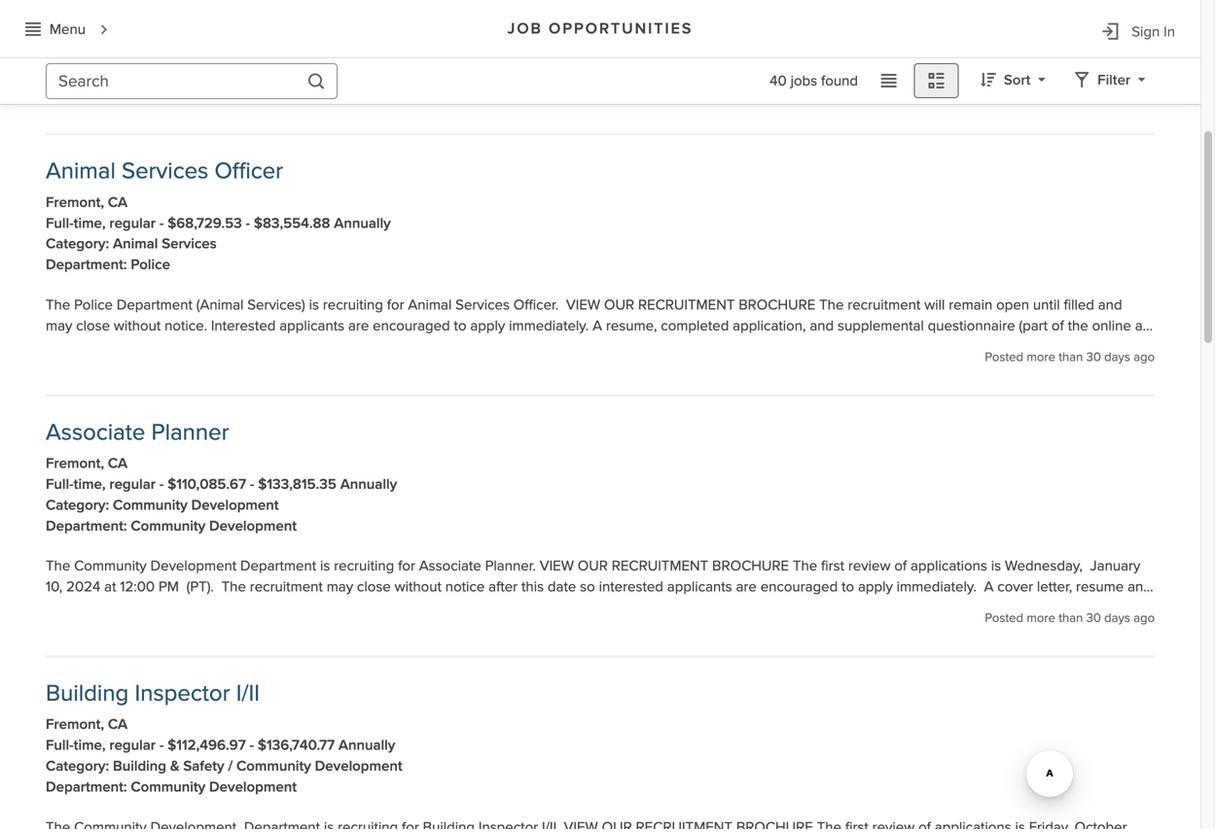 Task type: locate. For each thing, give the bounding box(es) containing it.
of
[[742, 35, 754, 53], [894, 558, 907, 576]]

posted more than 30 days ago down 'filled'
[[985, 350, 1155, 365]]

and
[[1098, 296, 1122, 314]]

annually inside building inspector i/ii fremont, ca full-time, regular - $112,496.97 - $136,740.77 annually category: building & safety / community development department: community development
[[338, 737, 395, 755]]

3 days from the top
[[1104, 611, 1130, 626]]

than
[[1059, 88, 1083, 103], [1059, 350, 1083, 365], [1059, 611, 1083, 626]]

0 vertical spatial fremont,
[[46, 193, 104, 211]]

associate inside associate planner fremont, ca full-time, regular - $110,085.67 - $133,815.35 annually category: community development department: community development
[[46, 419, 145, 447]]

fremont, for animal
[[46, 193, 104, 211]]

time,
[[74, 214, 106, 232], [74, 476, 106, 494], [74, 737, 106, 755]]

menu link
[[15, 11, 118, 47]]

1 vertical spatial full-
[[46, 476, 74, 494]]

1 vertical spatial brochure
[[739, 296, 815, 314]]

open
[[996, 296, 1029, 314]]

development
[[191, 496, 279, 514], [209, 517, 297, 535], [150, 558, 237, 576], [315, 758, 402, 776], [209, 779, 297, 797]]

1 more from the top
[[1027, 88, 1055, 103]]

3 ca from the top
[[108, 716, 128, 734]]

regular down building inspector i/ii link
[[109, 737, 156, 755]]

1 horizontal spatial of
[[894, 558, 907, 576]]

1 vertical spatial ago
[[1134, 350, 1155, 365]]

1 vertical spatial fremont,
[[46, 455, 104, 473]]

associate
[[46, 419, 145, 447], [419, 558, 481, 576]]

3 posted from the top
[[985, 611, 1023, 626]]

more for associate planner
[[1027, 611, 1055, 626]]

0 vertical spatial regular
[[109, 214, 156, 232]]

3 than from the top
[[1059, 611, 1083, 626]]

2 vertical spatial time,
[[74, 737, 106, 755]]

3 fremont, from the top
[[46, 716, 104, 734]]

2 posted more than 30 days ago from the top
[[985, 350, 1155, 365]]

0 vertical spatial time,
[[74, 214, 106, 232]]

&
[[170, 758, 179, 776]]

ca for building
[[108, 716, 128, 734]]

category:
[[46, 235, 109, 253], [46, 496, 109, 514], [46, 758, 109, 776]]

0 vertical spatial building
[[46, 680, 129, 708]]

building left &
[[113, 758, 166, 776]]

caret down image
[[1138, 74, 1145, 86]]

0 horizontal spatial review
[[696, 35, 738, 53]]

fremont, down 'animal services officer' link
[[46, 193, 104, 211]]

fremont, inside building inspector i/ii fremont, ca full-time, regular - $112,496.97 - $136,740.77 annually category: building & safety / community development department: community development
[[46, 716, 104, 734]]

posted down at
[[985, 88, 1023, 103]]

regular inside building inspector i/ii fremont, ca full-time, regular - $112,496.97 - $136,740.77 annually category: building & safety / community development department: community development
[[109, 737, 156, 755]]

2 vertical spatial more
[[1027, 611, 1055, 626]]

recruitment
[[459, 35, 556, 53], [638, 296, 735, 314], [612, 558, 708, 576]]

posted down wednesday,
[[985, 611, 1023, 626]]

2 full- from the top
[[46, 476, 74, 494]]

0 vertical spatial category:
[[46, 235, 109, 253]]

1 time, from the top
[[74, 214, 106, 232]]

ca inside animal services officer fremont, ca full-time, regular - $68,729.53 - $83,554.88 annually category: animal services department: police
[[108, 193, 128, 211]]

chevron right image
[[95, 21, 113, 39]]

category: inside building inspector i/ii fremont, ca full-time, regular - $112,496.97 - $136,740.77 annually category: building & safety / community development department: community development
[[46, 758, 109, 776]]

found
[[821, 72, 858, 90]]

full- inside animal services officer fremont, ca full-time, regular - $68,729.53 - $83,554.88 annually category: animal services department: police
[[46, 214, 74, 232]]

0 horizontal spatial first
[[668, 35, 692, 53]]

2 vertical spatial view
[[540, 558, 574, 576]]

our
[[425, 35, 455, 53], [604, 296, 634, 314], [578, 558, 608, 576]]

1 posted from the top
[[985, 88, 1023, 103]]

1 department: from the top
[[46, 256, 127, 274]]

0 horizontal spatial applications
[[758, 35, 835, 53]]

2 vertical spatial 30
[[1086, 611, 1101, 626]]

2 vertical spatial for
[[398, 558, 415, 576]]

1 full- from the top
[[46, 214, 74, 232]]

1 30 from the top
[[1086, 88, 1101, 103]]

1 vertical spatial building
[[113, 758, 166, 776]]

0 vertical spatial associate
[[46, 419, 145, 447]]

ago for animal services officer
[[1134, 350, 1155, 365]]

ca down building inspector i/ii link
[[108, 716, 128, 734]]

3 30 from the top
[[1086, 611, 1101, 626]]

1 vertical spatial first
[[821, 558, 844, 576]]

annually inside animal services officer fremont, ca full-time, regular - $68,729.53 - $83,554.88 annually category: animal services department: police
[[334, 214, 391, 232]]

1 horizontal spatial police
[[131, 256, 170, 274]]

2 vertical spatial posted more than 30 days ago
[[985, 611, 1155, 626]]

first
[[668, 35, 692, 53], [821, 558, 844, 576]]

ca down associate planner link
[[108, 455, 128, 473]]

i/ii
[[236, 680, 260, 708]]

1 category: from the top
[[46, 235, 109, 253]]

0 vertical spatial annually
[[334, 214, 391, 232]]

sort
[[1004, 71, 1031, 89]]

time, inside building inspector i/ii fremont, ca full-time, regular - $112,496.97 - $136,740.77 annually category: building & safety / community development department: community development
[[74, 737, 106, 755]]

associate planner link
[[46, 419, 229, 447]]

fremont, inside animal services officer fremont, ca full-time, regular - $68,729.53 - $83,554.88 annually category: animal services department: police
[[46, 193, 104, 211]]

time, inside animal services officer fremont, ca full-time, regular - $68,729.53 - $83,554.88 annually category: animal services department: police
[[74, 214, 106, 232]]

time, down building inspector i/ii link
[[74, 737, 106, 755]]

department: inside associate planner fremont, ca full-time, regular - $110,085.67 - $133,815.35 annually category: community development department: community development
[[46, 517, 127, 535]]

0 vertical spatial department:
[[46, 256, 127, 274]]

0 vertical spatial view
[[387, 35, 421, 53]]

2 vertical spatial regular
[[109, 737, 156, 755]]

- left $136,740.77 at the bottom of page
[[250, 737, 254, 755]]

0 vertical spatial services
[[122, 157, 208, 185]]

time, down associate planner link
[[74, 476, 106, 494]]

1 vertical spatial view
[[566, 296, 600, 314]]

full-
[[46, 214, 74, 232], [46, 476, 74, 494], [46, 737, 74, 755]]

0 vertical spatial brochure
[[559, 35, 636, 53]]

0 vertical spatial 30
[[1086, 88, 1101, 103]]

1 vertical spatial annually
[[340, 476, 397, 494]]

regular for inspector
[[109, 737, 156, 755]]

1 ca from the top
[[108, 193, 128, 211]]

1 horizontal spatial applications
[[911, 558, 987, 576]]

p.m.
[[1051, 35, 1078, 53]]

1 vertical spatial ca
[[108, 455, 128, 473]]

building
[[46, 680, 129, 708], [113, 758, 166, 776]]

applications up jobs
[[758, 35, 835, 53]]

brochure
[[559, 35, 636, 53], [739, 296, 815, 314], [712, 558, 789, 576]]

- left $110,085.67
[[159, 476, 164, 494]]

2 posted from the top
[[985, 350, 1023, 365]]

than down wednesday,
[[1059, 611, 1083, 626]]

fremont, down building inspector i/ii link
[[46, 716, 104, 734]]

2 than from the top
[[1059, 350, 1083, 365]]

0 vertical spatial first
[[668, 35, 692, 53]]

associate planner fremont, ca full-time, regular - $110,085.67 - $133,815.35 annually category: community development department: community development
[[46, 419, 397, 535]]

0 vertical spatial more
[[1027, 88, 1055, 103]]

more
[[1027, 88, 1055, 103], [1027, 350, 1055, 365], [1027, 611, 1055, 626]]

0 horizontal spatial associate
[[46, 419, 145, 447]]

police inside animal services officer fremont, ca full-time, regular - $68,729.53 - $83,554.88 annually category: animal services department: police
[[131, 256, 170, 274]]

posted more than 30 days ago down caret down image
[[985, 88, 1155, 103]]

2 days from the top
[[1104, 350, 1130, 365]]

5,
[[936, 35, 948, 53]]

12:00
[[1012, 35, 1047, 53]]

friday,
[[856, 35, 898, 53]]

2 vertical spatial days
[[1104, 611, 1130, 626]]

annually right $136,740.77 at the bottom of page
[[338, 737, 395, 755]]

more for animal services officer
[[1027, 350, 1055, 365]]

1 ago from the top
[[1134, 88, 1155, 103]]

fremont,
[[46, 193, 104, 211], [46, 455, 104, 473], [46, 716, 104, 734]]

more down caret down image
[[1027, 88, 1055, 103]]

2 30 from the top
[[1086, 350, 1101, 365]]

annually right "$133,815.35"
[[340, 476, 397, 494]]

full- for building
[[46, 737, 74, 755]]

1 vertical spatial of
[[894, 558, 907, 576]]

is down "$133,815.35"
[[320, 558, 330, 576]]

1 vertical spatial regular
[[109, 476, 156, 494]]

is
[[208, 35, 218, 53], [309, 296, 319, 314], [320, 558, 330, 576], [991, 558, 1001, 576]]

department: inside animal services officer fremont, ca full-time, regular - $68,729.53 - $83,554.88 annually category: animal services department: police
[[46, 256, 127, 274]]

category: for animal
[[46, 235, 109, 253]]

than for animal services officer
[[1059, 350, 1083, 365]]

2 vertical spatial annually
[[338, 737, 395, 755]]

0 vertical spatial animal
[[46, 157, 116, 185]]

department:
[[46, 256, 127, 274], [46, 517, 127, 535], [46, 779, 127, 797]]

1 vertical spatial more
[[1027, 350, 1055, 365]]

0 vertical spatial department
[[128, 35, 204, 53]]

associate left planner.
[[419, 558, 481, 576]]

1 vertical spatial posted
[[985, 350, 1023, 365]]

than left filter
[[1059, 88, 1083, 103]]

2 vertical spatial fremont,
[[46, 716, 104, 734]]

the
[[46, 35, 70, 53], [640, 35, 665, 53], [1116, 35, 1141, 53], [46, 296, 70, 314], [819, 296, 844, 314], [46, 558, 70, 576], [793, 558, 817, 576]]

2 fremont, from the top
[[46, 455, 104, 473]]

3 ago from the top
[[1134, 611, 1155, 626]]

time, inside associate planner fremont, ca full-time, regular - $110,085.67 - $133,815.35 annually category: community development department: community development
[[74, 476, 106, 494]]

ago
[[1134, 88, 1155, 103], [1134, 350, 1155, 365], [1134, 611, 1155, 626]]

3 posted more than 30 days ago from the top
[[985, 611, 1155, 626]]

opportunities
[[549, 20, 693, 38]]

1 fremont, from the top
[[46, 193, 104, 211]]

regular inside animal services officer fremont, ca full-time, regular - $68,729.53 - $83,554.88 annually category: animal services department: police
[[109, 214, 156, 232]]

2 department: from the top
[[46, 517, 127, 535]]

0 vertical spatial ca
[[108, 193, 128, 211]]

0 vertical spatial ago
[[1134, 88, 1155, 103]]

posted more than 30 days ago down wednesday,
[[985, 611, 1155, 626]]

2 ca from the top
[[108, 455, 128, 473]]

-
[[159, 214, 164, 232], [246, 214, 250, 232], [159, 476, 164, 494], [250, 476, 254, 494], [159, 737, 164, 755], [250, 737, 254, 755]]

ca
[[108, 193, 128, 211], [108, 455, 128, 473], [108, 716, 128, 734]]

1 vertical spatial our
[[604, 296, 634, 314]]

2 category: from the top
[[46, 496, 109, 514]]

review
[[696, 35, 738, 53], [848, 558, 891, 576]]

annually for officer
[[334, 214, 391, 232]]

days for associate planner
[[1104, 611, 1130, 626]]

1 vertical spatial review
[[848, 558, 891, 576]]

0 vertical spatial police
[[131, 256, 170, 274]]

fremont, down associate planner link
[[46, 455, 104, 473]]

2 regular from the top
[[109, 476, 156, 494]]

0 horizontal spatial of
[[742, 35, 754, 53]]

3 full- from the top
[[46, 737, 74, 755]]

category: for building
[[46, 758, 109, 776]]

building inspector i/ii link
[[46, 680, 260, 708]]

posted
[[985, 88, 1023, 103], [985, 350, 1023, 365], [985, 611, 1023, 626]]

posted more than 30 days ago
[[985, 88, 1155, 103], [985, 350, 1155, 365], [985, 611, 1155, 626]]

the police department (animal services) is recruiting for animal services officer.  view our recruitment brochure the recruitment will remain open until filled and
[[46, 296, 1122, 314]]

days
[[1104, 88, 1130, 103], [1104, 350, 1130, 365], [1104, 611, 1130, 626]]

1 vertical spatial department
[[117, 296, 193, 314]]

planner
[[151, 419, 229, 447]]

recruitment
[[848, 296, 921, 314]]

1 vertical spatial time,
[[74, 476, 106, 494]]

building left "inspector"
[[46, 680, 129, 708]]

0 vertical spatial of
[[742, 35, 754, 53]]

40
[[770, 72, 787, 90]]

ca inside building inspector i/ii fremont, ca full-time, regular - $112,496.97 - $136,740.77 annually category: building & safety / community development department: community development
[[108, 716, 128, 734]]

community
[[113, 496, 188, 514], [131, 517, 205, 535], [74, 558, 147, 576], [236, 758, 311, 776], [131, 779, 205, 797]]

building inspector i/ii fremont, ca full-time, regular - $112,496.97 - $136,740.77 annually category: building & safety / community development department: community development
[[46, 680, 402, 797]]

regular down 'animal services officer' link
[[109, 214, 156, 232]]

1 vertical spatial 30
[[1086, 350, 1101, 365]]

header element
[[0, 0, 1200, 57]]

2 vertical spatial ago
[[1134, 611, 1155, 626]]

2 vertical spatial than
[[1059, 611, 1083, 626]]

applications
[[758, 35, 835, 53], [911, 558, 987, 576]]

0 vertical spatial than
[[1059, 88, 1083, 103]]

regular
[[109, 214, 156, 232], [109, 476, 156, 494], [109, 737, 156, 755]]

regular down associate planner link
[[109, 476, 156, 494]]

animal
[[46, 157, 116, 185], [113, 235, 158, 253], [408, 296, 452, 314]]

30
[[1086, 88, 1101, 103], [1086, 350, 1101, 365], [1086, 611, 1101, 626]]

ca down 'animal services officer' link
[[108, 193, 128, 211]]

1 vertical spatial than
[[1059, 350, 1083, 365]]

0 vertical spatial applications
[[758, 35, 835, 53]]

full- inside building inspector i/ii fremont, ca full-time, regular - $112,496.97 - $136,740.77 annually category: building & safety / community development department: community development
[[46, 737, 74, 755]]

1 vertical spatial category:
[[46, 496, 109, 514]]

2 more from the top
[[1027, 350, 1055, 365]]

1 vertical spatial services
[[162, 235, 217, 253]]

1 regular from the top
[[109, 214, 156, 232]]

department up search by keyword. when autocomplete results are available use up and down arrows to select an item. text box
[[128, 35, 204, 53]]

more down the until
[[1027, 350, 1055, 365]]

0 vertical spatial days
[[1104, 88, 1130, 103]]

1 vertical spatial associate
[[419, 558, 481, 576]]

associate left planner
[[46, 419, 145, 447]]

2 vertical spatial services
[[455, 296, 510, 314]]

1 vertical spatial days
[[1104, 350, 1130, 365]]

2 vertical spatial category:
[[46, 758, 109, 776]]

0 vertical spatial full-
[[46, 214, 74, 232]]

3 department: from the top
[[46, 779, 127, 797]]

more down wednesday,
[[1027, 611, 1055, 626]]

category: inside animal services officer fremont, ca full-time, regular - $68,729.53 - $83,554.88 annually category: animal services department: police
[[46, 235, 109, 253]]

30 for associate planner
[[1086, 611, 1101, 626]]

department
[[128, 35, 204, 53], [117, 296, 193, 314], [240, 558, 316, 576]]

3 time, from the top
[[74, 737, 106, 755]]

department left (animal
[[117, 296, 193, 314]]

applications left wednesday,
[[911, 558, 987, 576]]

2 time, from the top
[[74, 476, 106, 494]]

1 horizontal spatial first
[[821, 558, 844, 576]]

recruiting
[[222, 35, 282, 53], [323, 296, 383, 314], [334, 558, 394, 576]]

- right $68,729.53 in the top of the page
[[246, 214, 250, 232]]

0 vertical spatial posted more than 30 days ago
[[985, 88, 1155, 103]]

3 regular from the top
[[109, 737, 156, 755]]

1 vertical spatial posted more than 30 days ago
[[985, 350, 1155, 365]]

view
[[387, 35, 421, 53], [566, 296, 600, 314], [540, 558, 574, 576]]

inspector
[[135, 680, 230, 708]]

posted down open on the top of the page
[[985, 350, 1023, 365]]

time, down 'animal services officer' link
[[74, 214, 106, 232]]

department down "$133,815.35"
[[240, 558, 316, 576]]

30 for animal services officer
[[1086, 350, 1101, 365]]

police
[[131, 256, 170, 274], [74, 296, 113, 314]]

2 vertical spatial full-
[[46, 737, 74, 755]]

services
[[122, 157, 208, 185], [162, 235, 217, 253], [455, 296, 510, 314]]

1 vertical spatial department:
[[46, 517, 127, 535]]

services)
[[247, 296, 305, 314]]

3 more from the top
[[1027, 611, 1055, 626]]

annually right $83,554.88
[[334, 214, 391, 232]]

1 vertical spatial police
[[74, 296, 113, 314]]

than down 'filled'
[[1059, 350, 1083, 365]]

menu
[[49, 20, 86, 38]]

annually
[[334, 214, 391, 232], [340, 476, 397, 494], [338, 737, 395, 755]]

ca inside associate planner fremont, ca full-time, regular - $110,085.67 - $133,815.35 annually category: community development department: community development
[[108, 455, 128, 473]]

2 vertical spatial department:
[[46, 779, 127, 797]]

accountant.
[[307, 35, 383, 53]]

0 horizontal spatial police
[[74, 296, 113, 314]]

2 vertical spatial posted
[[985, 611, 1023, 626]]

2 vertical spatial ca
[[108, 716, 128, 734]]

1 days from the top
[[1104, 88, 1130, 103]]

3 category: from the top
[[46, 758, 109, 776]]

0 vertical spatial posted
[[985, 88, 1023, 103]]

for
[[286, 35, 303, 53], [387, 296, 404, 314], [398, 558, 415, 576]]

2 ago from the top
[[1134, 350, 1155, 365]]



Task type: describe. For each thing, give the bounding box(es) containing it.
1 vertical spatial applications
[[911, 558, 987, 576]]

- left $68,729.53 in the top of the page
[[159, 214, 164, 232]]

0 vertical spatial recruiting
[[222, 35, 282, 53]]

annually for i/ii
[[338, 737, 395, 755]]

caret down image
[[1038, 74, 1045, 86]]

- left the '$112,496.97'
[[159, 737, 164, 755]]

posted for associate planner
[[985, 611, 1023, 626]]

annually inside associate planner fremont, ca full-time, regular - $110,085.67 - $133,815.35 annually category: community development department: community development
[[340, 476, 397, 494]]

40 jobs found
[[770, 72, 858, 90]]

remain
[[949, 296, 992, 314]]

will
[[924, 296, 945, 314]]

2 vertical spatial recruitment
[[612, 558, 708, 576]]

xs image
[[25, 21, 41, 37]]

filter link
[[1065, 63, 1154, 98]]

$112,496.97
[[168, 737, 246, 755]]

animal services officer link
[[46, 157, 283, 185]]

/
[[228, 758, 233, 776]]

category: inside associate planner fremont, ca full-time, regular - $110,085.67 - $133,815.35 annually category: community development department: community development
[[46, 496, 109, 514]]

$110,085.67
[[168, 476, 246, 494]]

2 vertical spatial department
[[240, 558, 316, 576]]

until
[[1033, 296, 1060, 314]]

1 vertical spatial animal
[[113, 235, 158, 253]]

than for associate planner
[[1059, 611, 1083, 626]]

$136,740.77
[[258, 737, 335, 755]]

animal services officer fremont, ca full-time, regular - $68,729.53 - $83,554.88 annually category: animal services department: police
[[46, 157, 391, 274]]

time, for animal
[[74, 214, 106, 232]]

0 vertical spatial for
[[286, 35, 303, 53]]

2 vertical spatial animal
[[408, 296, 452, 314]]

the community development department is recruiting for associate planner. view our recruitment brochure the first review of applications is  wednesday,  january
[[46, 558, 1140, 576]]

sign in button
[[1089, 6, 1186, 52]]

regular inside associate planner fremont, ca full-time, regular - $110,085.67 - $133,815.35 annually category: community development department: community development
[[109, 476, 156, 494]]

fremont, inside associate planner fremont, ca full-time, regular - $110,085.67 - $133,815.35 annually category: community development department: community development
[[46, 455, 104, 473]]

sign in
[[1132, 23, 1175, 41]]

sign
[[1132, 23, 1160, 41]]

full- for animal
[[46, 214, 74, 232]]

department for (animal
[[117, 296, 193, 314]]

ago for associate planner
[[1134, 611, 1155, 626]]

fremont, for building
[[46, 716, 104, 734]]

at
[[997, 35, 1009, 53]]

2 vertical spatial our
[[578, 558, 608, 576]]

job opportunities
[[507, 20, 693, 38]]

time, for building
[[74, 737, 106, 755]]

is up search by keyword. when autocomplete results are available use up and down arrows to select an item. text box
[[208, 35, 218, 53]]

- left "$133,815.35"
[[250, 476, 254, 494]]

(animal
[[196, 296, 244, 314]]

0 vertical spatial our
[[425, 35, 455, 53]]

2 vertical spatial recruiting
[[334, 558, 394, 576]]

department for is
[[128, 35, 204, 53]]

$133,815.35
[[258, 476, 336, 494]]

department: inside building inspector i/ii fremont, ca full-time, regular - $112,496.97 - $136,740.77 annually category: building & safety / community development department: community development
[[46, 779, 127, 797]]

$68,729.53
[[168, 214, 242, 232]]

filled
[[1064, 296, 1094, 314]]

the finance department is recruiting for accountant. view our recruitment brochure the first review of applications is  friday,  may 5, 2023,  at 12:00 p.m. (pt).  the
[[46, 35, 1141, 53]]

finance
[[74, 35, 125, 53]]

1 than from the top
[[1059, 88, 1083, 103]]

posted for animal services officer
[[985, 350, 1023, 365]]

Search by keyword. When autocomplete results are available use up and down arrows to select an item. text field
[[46, 63, 338, 99]]

is left wednesday,
[[991, 558, 1001, 576]]

jobs
[[790, 72, 817, 90]]

planner.
[[485, 558, 536, 576]]

0 vertical spatial recruitment
[[459, 35, 556, 53]]

regular for services
[[109, 214, 156, 232]]

in
[[1164, 23, 1175, 41]]

job
[[507, 20, 543, 38]]

1 horizontal spatial review
[[848, 558, 891, 576]]

0 vertical spatial review
[[696, 35, 738, 53]]

1 vertical spatial recruiting
[[323, 296, 383, 314]]

safety
[[183, 758, 224, 776]]

1 horizontal spatial associate
[[419, 558, 481, 576]]

sort link
[[972, 63, 1054, 98]]

ca for animal
[[108, 193, 128, 211]]

$83,554.88
[[254, 214, 330, 232]]

filter
[[1097, 71, 1131, 89]]

2 vertical spatial brochure
[[712, 558, 789, 576]]

1 vertical spatial for
[[387, 296, 404, 314]]

full- inside associate planner fremont, ca full-time, regular - $110,085.67 - $133,815.35 annually category: community development department: community development
[[46, 476, 74, 494]]

officer
[[214, 157, 283, 185]]

1 vertical spatial recruitment
[[638, 296, 735, 314]]

wednesday,
[[1005, 558, 1083, 576]]

days for animal services officer
[[1104, 350, 1130, 365]]

posted more than 30 days ago for animal services officer
[[985, 350, 1155, 365]]

1 posted more than 30 days ago from the top
[[985, 88, 1155, 103]]

is right services)
[[309, 296, 319, 314]]

posted more than 30 days ago for associate planner
[[985, 611, 1155, 626]]



